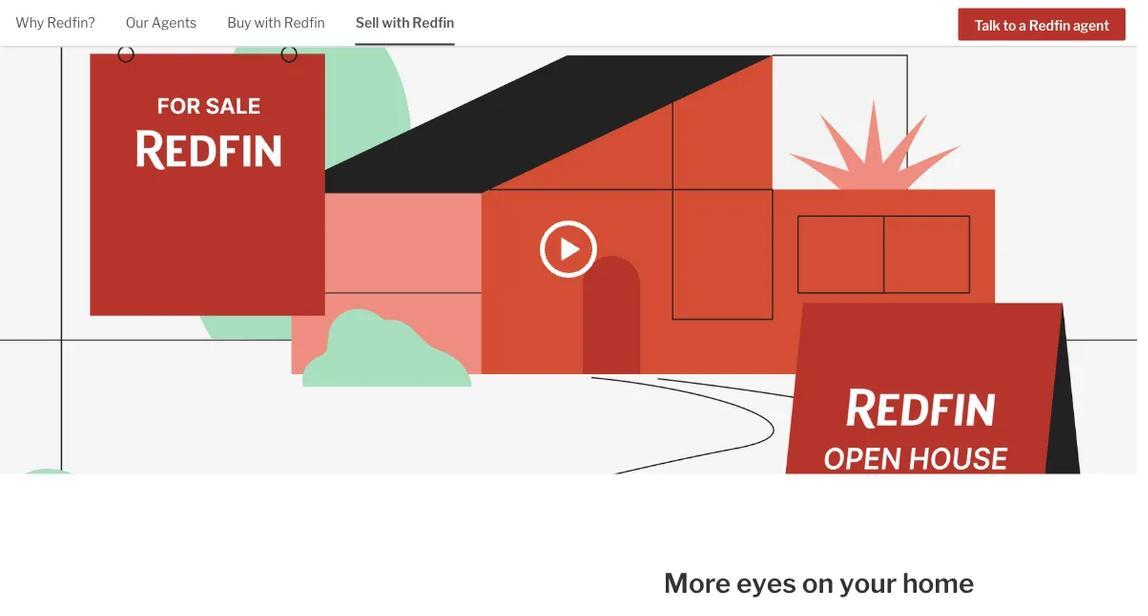 Task type: describe. For each thing, give the bounding box(es) containing it.
redfin inside button
[[1030, 17, 1071, 33]]

eyes
[[737, 567, 797, 599]]

why redfin?
[[15, 15, 95, 31]]

with for buy
[[254, 15, 281, 31]]

your
[[840, 567, 898, 599]]

more eyes on your home
[[664, 567, 975, 599]]

talk to a redfin agent button
[[959, 8, 1126, 40]]

redfin for sell with redfin
[[413, 15, 455, 31]]

our agents link
[[126, 0, 197, 44]]

buy with redfin
[[227, 15, 325, 31]]

a
[[1020, 17, 1027, 33]]

sell with redfin
[[356, 15, 455, 31]]

home
[[903, 567, 975, 599]]

buy
[[227, 15, 252, 31]]

our agents
[[126, 15, 197, 31]]

on
[[803, 567, 834, 599]]

agents
[[152, 15, 197, 31]]



Task type: vqa. For each thing, say whether or not it's contained in the screenshot.
the eyes
yes



Task type: locate. For each thing, give the bounding box(es) containing it.
redfin?
[[47, 15, 95, 31]]

sell with redfin link
[[356, 0, 455, 44]]

2 horizontal spatial redfin
[[1030, 17, 1071, 33]]

why
[[15, 15, 44, 31]]

with for sell
[[382, 15, 410, 31]]

sell
[[356, 15, 379, 31]]

0 horizontal spatial with
[[254, 15, 281, 31]]

redfin
[[284, 15, 325, 31], [413, 15, 455, 31], [1030, 17, 1071, 33]]

buy with redfin link
[[227, 0, 325, 44]]

with right "sell" at the top of page
[[382, 15, 410, 31]]

0 horizontal spatial redfin
[[284, 15, 325, 31]]

with right buy
[[254, 15, 281, 31]]

to
[[1004, 17, 1017, 33]]

redfin left "sell" at the top of page
[[284, 15, 325, 31]]

agent
[[1074, 17, 1110, 33]]

more
[[664, 567, 731, 599]]

1 with from the left
[[254, 15, 281, 31]]

why redfin? link
[[15, 0, 95, 44]]

1 horizontal spatial redfin
[[413, 15, 455, 31]]

talk to a redfin agent
[[975, 17, 1110, 33]]

our
[[126, 15, 149, 31]]

2 with from the left
[[382, 15, 410, 31]]

with
[[254, 15, 281, 31], [382, 15, 410, 31]]

talk
[[975, 17, 1001, 33]]

1 horizontal spatial with
[[382, 15, 410, 31]]

redfin right "sell" at the top of page
[[413, 15, 455, 31]]

redfin right a
[[1030, 17, 1071, 33]]

redfin for buy with redfin
[[284, 15, 325, 31]]



